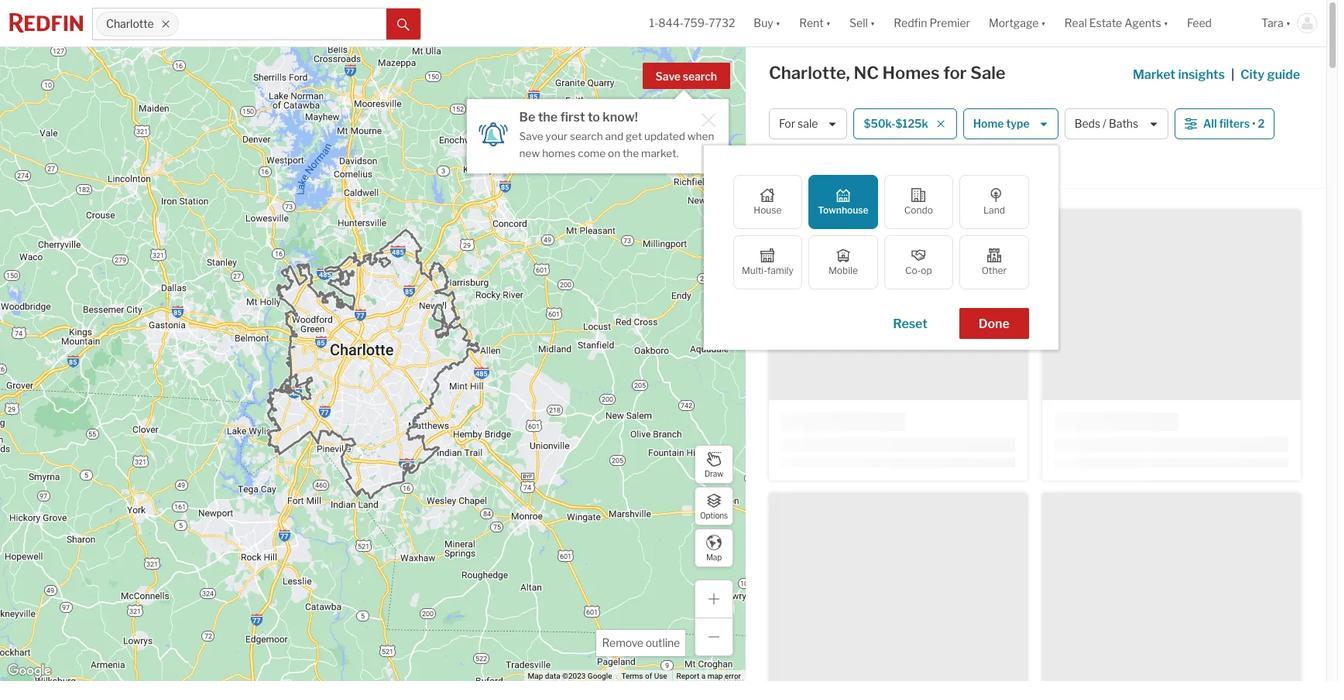 Task type: locate. For each thing, give the bounding box(es) containing it.
$50k-$125k button
[[854, 108, 957, 139]]

0 vertical spatial save
[[656, 70, 681, 83]]

buy ▾
[[754, 17, 781, 30]]

sell
[[850, 17, 868, 30]]

real estate agents ▾ button
[[1056, 0, 1179, 46]]

6 ▾ from the left
[[1287, 17, 1292, 30]]

homes
[[542, 147, 576, 159], [779, 161, 814, 175]]

1 ▾ from the left
[[776, 17, 781, 30]]

agents
[[1125, 17, 1162, 30]]

Co-op checkbox
[[885, 236, 954, 290]]

0 horizontal spatial •
[[822, 162, 825, 176]]

redfin premier
[[894, 17, 971, 30]]

▾
[[776, 17, 781, 30], [826, 17, 831, 30], [871, 17, 876, 30], [1042, 17, 1047, 30], [1164, 17, 1169, 30], [1287, 17, 1292, 30]]

save up new
[[520, 130, 544, 143]]

0 homes • sort : recommended
[[769, 161, 939, 176]]

search down 759-
[[683, 70, 717, 83]]

sale
[[971, 63, 1006, 83]]

rent
[[800, 17, 824, 30]]

for sale
[[779, 117, 819, 130]]

when
[[688, 130, 715, 143]]

0 vertical spatial map
[[707, 553, 722, 562]]

map left data on the bottom left
[[528, 673, 543, 681]]

homes right 0
[[779, 161, 814, 175]]

None search field
[[179, 9, 387, 40]]

homes down your
[[542, 147, 576, 159]]

home
[[974, 117, 1005, 130]]

Multi-family checkbox
[[733, 236, 803, 290]]

the right be
[[538, 110, 558, 125]]

3 ▾ from the left
[[871, 17, 876, 30]]

1 vertical spatial save
[[520, 130, 544, 143]]

▾ right mortgage
[[1042, 17, 1047, 30]]

options
[[700, 511, 728, 520]]

option group
[[733, 175, 1029, 290]]

filters
[[1220, 117, 1251, 130]]

option group containing house
[[733, 175, 1029, 290]]

4 ▾ from the left
[[1042, 17, 1047, 30]]

market
[[1133, 67, 1176, 82]]

remove charlotte image
[[161, 19, 171, 29]]

▾ right agents
[[1164, 17, 1169, 30]]

▾ right rent
[[826, 17, 831, 30]]

the right on
[[623, 147, 639, 159]]

0 vertical spatial search
[[683, 70, 717, 83]]

redfin
[[894, 17, 928, 30]]

1 vertical spatial the
[[623, 147, 639, 159]]

1 horizontal spatial the
[[623, 147, 639, 159]]

1 vertical spatial homes
[[779, 161, 814, 175]]

save down 844-
[[656, 70, 681, 83]]

tara
[[1262, 17, 1284, 30]]

▾ inside dropdown button
[[1164, 17, 1169, 30]]

reset button
[[874, 308, 947, 339]]

▾ right buy in the right top of the page
[[776, 17, 781, 30]]

0 vertical spatial •
[[1253, 117, 1256, 130]]

759-
[[684, 17, 709, 30]]

1 horizontal spatial save
[[656, 70, 681, 83]]

1 horizontal spatial homes
[[779, 161, 814, 175]]

1 horizontal spatial search
[[683, 70, 717, 83]]

▾ right tara
[[1287, 17, 1292, 30]]

1 vertical spatial search
[[570, 130, 603, 143]]

mortgage
[[989, 17, 1039, 30]]

terms of use link
[[622, 673, 668, 681]]

reset
[[894, 317, 928, 332]]

the inside save your search and get updated when new homes come on the market.
[[623, 147, 639, 159]]

dialog
[[704, 146, 1059, 350]]

multi-family
[[742, 265, 794, 277]]

save search button
[[643, 63, 731, 89]]

1 vertical spatial map
[[528, 673, 543, 681]]

5 ▾ from the left
[[1164, 17, 1169, 30]]

family
[[768, 265, 794, 277]]

0 vertical spatial homes
[[542, 147, 576, 159]]

co-
[[906, 265, 922, 277]]

be the first to know! dialog
[[467, 90, 729, 173]]

search inside button
[[683, 70, 717, 83]]

terms
[[622, 673, 644, 681]]

search up come
[[570, 130, 603, 143]]

multi-
[[742, 265, 768, 277]]

• for homes
[[822, 162, 825, 176]]

0 horizontal spatial save
[[520, 130, 544, 143]]

feed
[[1188, 17, 1213, 30]]

option group inside dialog
[[733, 175, 1029, 290]]

1-844-759-7732 link
[[650, 17, 736, 30]]

• inside the all filters • 2 "button"
[[1253, 117, 1256, 130]]

•
[[1253, 117, 1256, 130], [822, 162, 825, 176]]

0 horizontal spatial map
[[528, 673, 543, 681]]

done
[[979, 317, 1010, 332]]

co-op
[[906, 265, 933, 277]]

▾ right sell
[[871, 17, 876, 30]]

report a map error link
[[677, 673, 741, 681]]

google
[[588, 673, 612, 681]]

$50k-$125k
[[864, 117, 929, 130]]

save inside save your search and get updated when new homes come on the market.
[[520, 130, 544, 143]]

1 horizontal spatial map
[[707, 553, 722, 562]]

map down options
[[707, 553, 722, 562]]

map for map data ©2023 google
[[528, 673, 543, 681]]

map inside button
[[707, 553, 722, 562]]

1 horizontal spatial •
[[1253, 117, 1256, 130]]

google image
[[4, 662, 55, 682]]

save for save search
[[656, 70, 681, 83]]

7732
[[709, 17, 736, 30]]

market insights link
[[1133, 50, 1226, 84]]

search
[[683, 70, 717, 83], [570, 130, 603, 143]]

• left sort
[[822, 162, 825, 176]]

error
[[725, 673, 741, 681]]

buy ▾ button
[[745, 0, 790, 46]]

sort
[[833, 161, 856, 175]]

0 horizontal spatial search
[[570, 130, 603, 143]]

▾ for mortgage ▾
[[1042, 17, 1047, 30]]

remove outline
[[602, 637, 680, 650]]

1-
[[650, 17, 659, 30]]

▾ for buy ▾
[[776, 17, 781, 30]]

Townhouse checkbox
[[809, 175, 878, 229]]

market insights | city guide
[[1133, 67, 1301, 82]]

0 horizontal spatial homes
[[542, 147, 576, 159]]

• inside 0 homes • sort : recommended
[[822, 162, 825, 176]]

map for map
[[707, 553, 722, 562]]

0 horizontal spatial the
[[538, 110, 558, 125]]

:
[[856, 161, 858, 175]]

sell ▾
[[850, 17, 876, 30]]

come
[[578, 147, 606, 159]]

townhouse
[[818, 205, 869, 216]]

2 ▾ from the left
[[826, 17, 831, 30]]

estate
[[1090, 17, 1123, 30]]

for sale button
[[769, 108, 848, 139]]

• for filters
[[1253, 117, 1256, 130]]

save inside button
[[656, 70, 681, 83]]

first
[[561, 110, 585, 125]]

• left 2
[[1253, 117, 1256, 130]]

mortgage ▾ button
[[980, 0, 1056, 46]]

1 vertical spatial •
[[822, 162, 825, 176]]



Task type: vqa. For each thing, say whether or not it's contained in the screenshot.
Map button
yes



Task type: describe. For each thing, give the bounding box(es) containing it.
real estate agents ▾ link
[[1065, 0, 1169, 46]]

city
[[1241, 67, 1265, 82]]

a
[[702, 673, 706, 681]]

op
[[921, 265, 933, 277]]

save search
[[656, 70, 717, 83]]

use
[[654, 673, 668, 681]]

$125k
[[896, 117, 929, 130]]

real
[[1065, 17, 1088, 30]]

draw button
[[695, 446, 734, 484]]

sell ▾ button
[[841, 0, 885, 46]]

©2023
[[563, 673, 586, 681]]

Land checkbox
[[960, 175, 1029, 229]]

be
[[520, 110, 536, 125]]

map data ©2023 google
[[528, 673, 612, 681]]

guide
[[1268, 67, 1301, 82]]

▾ for rent ▾
[[826, 17, 831, 30]]

0 vertical spatial the
[[538, 110, 558, 125]]

sale
[[798, 117, 819, 130]]

rent ▾ button
[[790, 0, 841, 46]]

redfin premier button
[[885, 0, 980, 46]]

search inside save your search and get updated when new homes come on the market.
[[570, 130, 603, 143]]

save your search and get updated when new homes come on the market.
[[520, 130, 715, 159]]

rent ▾ button
[[800, 0, 831, 46]]

sell ▾ button
[[850, 0, 876, 46]]

▾ for sell ▾
[[871, 17, 876, 30]]

buy ▾ button
[[754, 0, 781, 46]]

real estate agents ▾
[[1065, 17, 1169, 30]]

▾ for tara ▾
[[1287, 17, 1292, 30]]

know!
[[603, 110, 638, 125]]

home type button
[[964, 108, 1059, 139]]

$50k-
[[864, 117, 896, 130]]

remove
[[602, 637, 644, 650]]

dialog containing reset
[[704, 146, 1059, 350]]

draw
[[705, 469, 724, 478]]

done button
[[960, 308, 1029, 339]]

beds
[[1075, 117, 1101, 130]]

homes inside 0 homes • sort : recommended
[[779, 161, 814, 175]]

new
[[520, 147, 540, 159]]

other
[[982, 265, 1007, 277]]

House checkbox
[[733, 175, 803, 229]]

Mobile checkbox
[[809, 236, 878, 290]]

tara ▾
[[1262, 17, 1292, 30]]

insights
[[1179, 67, 1226, 82]]

on
[[608, 147, 621, 159]]

terms of use
[[622, 673, 668, 681]]

feed button
[[1179, 0, 1253, 46]]

updated
[[645, 130, 686, 143]]

to
[[588, 110, 600, 125]]

recommended
[[861, 161, 939, 175]]

map region
[[0, 0, 749, 682]]

your
[[546, 130, 568, 143]]

all
[[1204, 117, 1218, 130]]

options button
[[695, 487, 734, 526]]

remove outline button
[[597, 631, 686, 657]]

homes inside save your search and get updated when new homes come on the market.
[[542, 147, 576, 159]]

condo
[[905, 205, 934, 216]]

of
[[645, 673, 653, 681]]

premier
[[930, 17, 971, 30]]

beds / baths button
[[1065, 108, 1169, 139]]

get
[[626, 130, 642, 143]]

house
[[754, 205, 782, 216]]

0
[[769, 161, 777, 175]]

market.
[[642, 147, 679, 159]]

be the first to know!
[[520, 110, 638, 125]]

Other checkbox
[[960, 236, 1029, 290]]

mortgage ▾ button
[[989, 0, 1047, 46]]

baths
[[1109, 117, 1139, 130]]

charlotte
[[106, 17, 154, 31]]

land
[[984, 205, 1006, 216]]

2
[[1259, 117, 1266, 130]]

homes
[[883, 63, 940, 83]]

nc
[[854, 63, 879, 83]]

home type
[[974, 117, 1030, 130]]

charlotte, nc homes for sale
[[769, 63, 1006, 83]]

save for save your search and get updated when new homes come on the market.
[[520, 130, 544, 143]]

remove $50k-$125k image
[[936, 119, 946, 129]]

all filters • 2 button
[[1175, 108, 1276, 139]]

submit search image
[[397, 18, 410, 31]]

buy
[[754, 17, 774, 30]]

/
[[1103, 117, 1107, 130]]

city guide link
[[1241, 66, 1304, 84]]

|
[[1232, 67, 1235, 82]]

report
[[677, 673, 700, 681]]

Condo checkbox
[[885, 175, 954, 229]]

844-
[[659, 17, 684, 30]]

1-844-759-7732
[[650, 17, 736, 30]]



